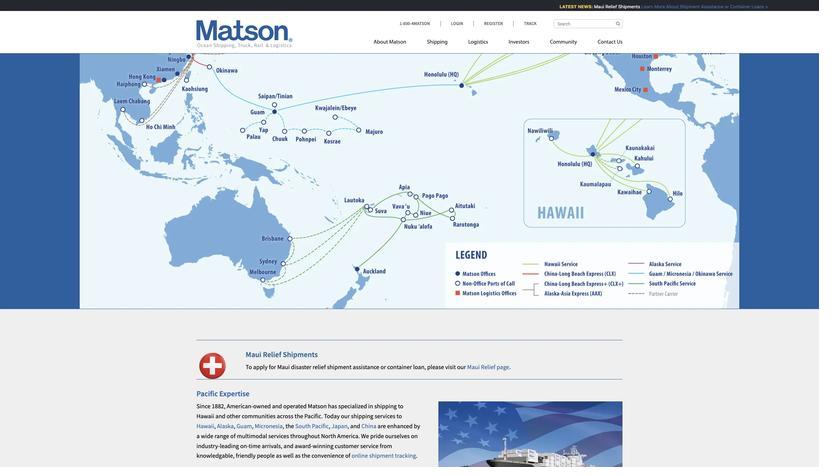 Task type: locate. For each thing, give the bounding box(es) containing it.
1 horizontal spatial honolulu image
[[591, 150, 598, 157]]

micronesia link
[[255, 423, 283, 431]]

1 vertical spatial hawaii
[[197, 423, 214, 431]]

operated
[[284, 403, 307, 411]]

1 vertical spatial .
[[416, 452, 418, 460]]

as left well on the bottom
[[276, 452, 282, 460]]

1 vertical spatial shipment
[[370, 452, 394, 460]]

1 vertical spatial shipments
[[283, 350, 318, 360]]

0 vertical spatial .
[[510, 364, 511, 371]]

shipment down from
[[370, 452, 394, 460]]

hilo image
[[668, 196, 675, 203]]

0 horizontal spatial about
[[374, 40, 388, 45]]

0 horizontal spatial our
[[341, 413, 350, 421]]

the inside are enhanced by a wide range of multimodal services throughout north america. we pride ourselves on industry-leading on-time arrivals, and award-winning customer service from knowledgable, friendly people as well as the convenience of
[[302, 452, 311, 460]]

services inside since 1882, american-owned and operated matson has specialized in shipping to hawaii and other communities across the pacific. today our shipping services to hawaii , alaska , guam , micronesia , the south pacific , japan , and china
[[375, 413, 396, 421]]

okinawa service image
[[696, 254, 734, 264]]

1 as from the left
[[276, 452, 282, 460]]

Search search field
[[554, 19, 623, 28]]

0 horizontal spatial .
[[416, 452, 418, 460]]

the
[[295, 413, 303, 421], [286, 423, 294, 431], [302, 452, 311, 460]]

maui right visit
[[468, 364, 480, 371]]

0 horizontal spatial services
[[269, 433, 289, 440]]

, up america.
[[348, 423, 349, 431]]

matson
[[390, 40, 407, 45], [308, 403, 327, 411]]

pacific down pacific. at the left bottom
[[312, 423, 329, 431]]

loans
[[748, 4, 761, 9]]

alaska
[[217, 423, 234, 431]]

relief up for
[[263, 350, 282, 360]]

shipment
[[677, 4, 696, 9]]

shipment
[[327, 364, 352, 371], [370, 452, 394, 460]]

our
[[458, 364, 466, 371], [341, 413, 350, 421]]

north
[[321, 433, 336, 440]]

disaster
[[291, 364, 312, 371]]

investors
[[509, 40, 530, 45]]

,
[[214, 423, 216, 431], [234, 423, 236, 431], [252, 423, 254, 431], [283, 423, 285, 431], [329, 423, 331, 431], [348, 423, 349, 431]]

pacific up since
[[197, 389, 218, 399]]

to apply for maui disaster relief shipment assistance or container loan, please visit our maui relief page .
[[246, 364, 511, 371]]

services
[[375, 413, 396, 421], [269, 433, 289, 440]]

contact us link
[[588, 36, 623, 50]]

as
[[276, 452, 282, 460], [295, 452, 301, 460]]

today
[[324, 413, 340, 421]]

of
[[231, 433, 236, 440], [346, 452, 351, 460]]

shipments left learn at the right of the page
[[615, 4, 637, 9]]

1 vertical spatial shipping
[[351, 413, 374, 421]]

maui
[[591, 4, 601, 9], [246, 350, 262, 360], [278, 364, 290, 371], [468, 364, 480, 371]]

shipments
[[615, 4, 637, 9], [283, 350, 318, 360]]

0 vertical spatial matson
[[390, 40, 407, 45]]

nawiliwili image
[[548, 135, 555, 142]]

enhanced
[[388, 423, 413, 431]]

xiamen image
[[176, 68, 183, 75]]

1 vertical spatial our
[[341, 413, 350, 421]]

2 horizontal spatial relief
[[602, 4, 614, 9]]

, left guam link
[[234, 423, 236, 431]]

0 horizontal spatial relief
[[263, 350, 282, 360]]

0 horizontal spatial as
[[276, 452, 282, 460]]

0 vertical spatial our
[[458, 364, 466, 371]]

leading
[[220, 442, 239, 450]]

in
[[369, 403, 374, 411]]

hong kong image
[[162, 77, 169, 83]]

shipping right in
[[375, 403, 397, 411]]

.
[[510, 364, 511, 371], [416, 452, 418, 460]]

0 vertical spatial the
[[295, 413, 303, 421]]

shipments up disaster
[[283, 350, 318, 360]]

honolulu image
[[459, 82, 466, 89], [591, 150, 598, 157]]

shipping link
[[417, 36, 458, 50]]

south pacific link
[[296, 423, 329, 431]]

since
[[197, 403, 211, 411]]

1 horizontal spatial of
[[346, 452, 351, 460]]

pago pago image
[[415, 194, 422, 200]]

0 vertical spatial shipments
[[615, 4, 637, 9]]

1 horizontal spatial pacific
[[312, 423, 329, 431]]

0 vertical spatial about
[[663, 4, 675, 9]]

about matson link
[[374, 36, 417, 50]]

0 vertical spatial or
[[721, 4, 726, 9]]

and
[[272, 403, 282, 411], [216, 413, 226, 421], [351, 423, 361, 431], [284, 442, 294, 450]]

services up are
[[375, 413, 396, 421]]

matson inside top menu navigation
[[390, 40, 407, 45]]

1-
[[400, 21, 404, 26]]

pacific.
[[305, 413, 323, 421]]

online shipment tracking .
[[352, 452, 418, 460]]

1 vertical spatial matson
[[308, 403, 327, 411]]

red circle with white cross in the middle image
[[197, 350, 229, 382]]

saipan tinian rota image
[[274, 102, 281, 109]]

shipment right relief
[[327, 364, 352, 371]]

maui right news:
[[591, 4, 601, 9]]

service
[[361, 442, 379, 450]]

1 horizontal spatial shipment
[[370, 452, 394, 460]]

kahului image
[[635, 162, 642, 169]]

or
[[721, 4, 726, 9], [381, 364, 386, 371]]

award-
[[295, 442, 313, 450]]

our right visit
[[458, 364, 466, 371]]

1 vertical spatial of
[[346, 452, 351, 460]]

kobe image
[[230, 36, 237, 43]]

0 horizontal spatial matson
[[308, 403, 327, 411]]

hawaii
[[197, 413, 214, 421], [197, 423, 214, 431]]

since 1882, american-owned and operated matson has specialized in shipping to hawaii and other communities across the pacific. today our shipping services to hawaii , alaska , guam , micronesia , the south pacific , japan , and china
[[197, 403, 404, 431]]

0 horizontal spatial shipment
[[327, 364, 352, 371]]

1 horizontal spatial as
[[295, 452, 301, 460]]

maui right for
[[278, 364, 290, 371]]

, up the north
[[329, 423, 331, 431]]

guam / micronesia image
[[647, 254, 692, 264]]

1 horizontal spatial shipments
[[615, 4, 637, 9]]

search image
[[617, 21, 621, 26]]

1 horizontal spatial services
[[375, 413, 396, 421]]

register link
[[474, 21, 514, 26]]

kaohsiung image
[[183, 75, 190, 82]]

communities
[[242, 413, 276, 421]]

and up well on the bottom
[[284, 442, 294, 450]]

vava'u image
[[405, 209, 412, 216]]

1 vertical spatial about
[[374, 40, 388, 45]]

0 horizontal spatial of
[[231, 433, 236, 440]]

, down across
[[283, 423, 285, 431]]

japan
[[332, 423, 348, 431]]

6 , from the left
[[348, 423, 349, 431]]

matson down '1-' at the left top of the page
[[390, 40, 407, 45]]

aitutaki image
[[448, 207, 455, 214]]

the down award-
[[302, 452, 311, 460]]

0 vertical spatial pacific
[[197, 389, 218, 399]]

expertise
[[220, 389, 250, 399]]

our up japan link
[[341, 413, 350, 421]]

the down across
[[286, 423, 294, 431]]

1882,
[[212, 403, 226, 411]]

tracking
[[395, 452, 416, 460]]

1 vertical spatial to
[[397, 413, 402, 421]]

pacific
[[197, 389, 218, 399], [312, 423, 329, 431]]

1 vertical spatial or
[[381, 364, 386, 371]]

to
[[398, 403, 404, 411], [397, 413, 402, 421]]

2 hawaii from the top
[[197, 423, 214, 431]]

container
[[388, 364, 412, 371]]

hawaii up 'hawaii' link
[[197, 413, 214, 421]]

for
[[269, 364, 276, 371]]

, up multimodal
[[252, 423, 254, 431]]

contact us
[[598, 40, 623, 45]]

services inside are enhanced by a wide range of multimodal services throughout north america. we pride ourselves on industry-leading on-time arrivals, and award-winning customer service from knowledgable, friendly people as well as the convenience of
[[269, 433, 289, 440]]

of down customer
[[346, 452, 351, 460]]

we
[[361, 433, 369, 440]]

1 horizontal spatial matson
[[390, 40, 407, 45]]

shipping up china
[[351, 413, 374, 421]]

1 vertical spatial relief
[[263, 350, 282, 360]]

melbourne image
[[261, 277, 268, 284]]

top menu navigation
[[374, 36, 623, 50]]

0 horizontal spatial honolulu image
[[459, 82, 466, 89]]

None search field
[[554, 19, 623, 28]]

pacific inside since 1882, american-owned and operated matson has specialized in shipping to hawaii and other communities across the pacific. today our shipping services to hawaii , alaska , guam , micronesia , the south pacific , japan , and china
[[312, 423, 329, 431]]

kwajelein image
[[334, 113, 340, 120]]

1 vertical spatial services
[[269, 433, 289, 440]]

0 vertical spatial relief
[[602, 4, 614, 9]]

and up america.
[[351, 423, 361, 431]]

1 vertical spatial pacific
[[312, 423, 329, 431]]

owned
[[253, 403, 271, 411]]

0 vertical spatial shipping
[[375, 403, 397, 411]]

logistics
[[469, 40, 489, 45]]

about
[[663, 4, 675, 9], [374, 40, 388, 45]]

hawaii up wide
[[197, 423, 214, 431]]

, left alaska link
[[214, 423, 216, 431]]

papeete image
[[485, 207, 492, 214]]

2 vertical spatial the
[[302, 452, 311, 460]]

maui up 'to'
[[246, 350, 262, 360]]

of up leading
[[231, 433, 236, 440]]

page
[[497, 364, 510, 371]]

0 horizontal spatial shipments
[[283, 350, 318, 360]]

industry-
[[197, 442, 220, 450]]

register
[[484, 21, 503, 26]]

the down operated
[[295, 413, 303, 421]]

2 vertical spatial relief
[[481, 364, 496, 371]]

other
[[227, 413, 241, 421]]

0 horizontal spatial pacific
[[197, 389, 218, 399]]

relief up 'search' search box
[[602, 4, 614, 9]]

micronesia
[[255, 423, 283, 431]]

0 vertical spatial services
[[375, 413, 396, 421]]

visit
[[446, 364, 456, 371]]

0 vertical spatial hawaii
[[197, 413, 214, 421]]

relief left page
[[481, 364, 496, 371]]

people
[[257, 452, 275, 460]]

multimodal
[[237, 433, 267, 440]]

1 horizontal spatial shipping
[[375, 403, 397, 411]]

0 vertical spatial honolulu image
[[459, 82, 466, 89]]

time
[[249, 442, 261, 450]]

1 horizontal spatial relief
[[481, 364, 496, 371]]

services up 'arrivals,'
[[269, 433, 289, 440]]

1 horizontal spatial our
[[458, 364, 466, 371]]

2 , from the left
[[234, 423, 236, 431]]

brisbane image
[[288, 235, 295, 242]]

and inside are enhanced by a wide range of multimodal services throughout north america. we pride ourselves on industry-leading on-time arrivals, and award-winning customer service from knowledgable, friendly people as well as the convenience of
[[284, 442, 294, 450]]

track
[[524, 21, 537, 26]]

matson up pacific. at the left bottom
[[308, 403, 327, 411]]

1 horizontal spatial about
[[663, 4, 675, 9]]

1-800-4matson
[[400, 21, 430, 26]]

as right well on the bottom
[[295, 452, 301, 460]]



Task type: describe. For each thing, give the bounding box(es) containing it.
a
[[197, 433, 200, 440]]

contact
[[598, 40, 616, 45]]

okinawa image
[[206, 63, 213, 70]]

laem chabang image
[[119, 106, 126, 113]]

and down 1882,
[[216, 413, 226, 421]]

japan link
[[332, 423, 348, 431]]

hawaii link
[[197, 423, 214, 431]]

well
[[283, 452, 294, 460]]

0 horizontal spatial shipping
[[351, 413, 374, 421]]

about inside top menu navigation
[[374, 40, 388, 45]]

ourselves
[[386, 433, 410, 440]]

1 hawaii from the top
[[197, 413, 214, 421]]

maui relief shipments
[[246, 350, 318, 360]]

>
[[762, 4, 765, 9]]

2 as from the left
[[295, 452, 301, 460]]

kosrae image
[[327, 130, 334, 136]]

logistics link
[[458, 36, 499, 50]]

majuro image
[[357, 126, 364, 133]]

0 horizontal spatial or
[[381, 364, 386, 371]]

online
[[352, 452, 368, 460]]

rarotonga image
[[452, 215, 459, 221]]

china-california express (ccx) image
[[543, 265, 622, 275]]

yap image
[[260, 117, 267, 124]]

chuuk image
[[281, 127, 288, 134]]

china-long beach express (clx) image
[[542, 254, 618, 264]]

friendly
[[236, 452, 256, 460]]

arrivals,
[[262, 442, 283, 450]]

wide
[[201, 433, 214, 440]]

learn
[[638, 4, 650, 9]]

oakland image
[[569, 24, 576, 31]]

american-
[[227, 403, 253, 411]]

are enhanced by a wide range of multimodal services throughout north america. we pride ourselves on industry-leading on-time arrivals, and award-winning customer service from knowledgable, friendly people as well as the convenience of
[[197, 423, 421, 460]]

guam
[[237, 423, 252, 431]]

login link
[[441, 21, 474, 26]]

800-
[[404, 21, 412, 26]]

track link
[[514, 21, 537, 26]]

winning
[[313, 442, 334, 450]]

3 , from the left
[[252, 423, 254, 431]]

palau image
[[240, 126, 247, 133]]

by
[[414, 423, 421, 431]]

has
[[328, 403, 337, 411]]

knowledgable,
[[197, 452, 235, 460]]

loan,
[[414, 364, 426, 371]]

blue matson logo with ocean, shipping, truck, rail and logistics written beneath it. image
[[197, 20, 293, 48]]

more
[[651, 4, 662, 9]]

shipping
[[427, 40, 448, 45]]

please
[[428, 364, 444, 371]]

on
[[411, 433, 418, 440]]

maui relief page link
[[468, 364, 510, 371]]

throughout
[[291, 433, 320, 440]]

and up across
[[272, 403, 282, 411]]

ho chi minh image
[[139, 117, 145, 124]]

matson inside since 1882, american-owned and operated matson has specialized in shipping to hawaii and other communities across the pacific. today our shipping services to hawaii , alaska , guam , micronesia , the south pacific , japan , and china
[[308, 403, 327, 411]]

matson ship loaded with containers arriving honolulu with imposed american flag in the background. image
[[439, 402, 623, 468]]

1 horizontal spatial .
[[510, 364, 511, 371]]

0 vertical spatial shipment
[[327, 364, 352, 371]]

0 vertical spatial of
[[231, 433, 236, 440]]

community link
[[540, 36, 588, 50]]

apia image
[[405, 190, 412, 197]]

1 vertical spatial the
[[286, 423, 294, 431]]

convenience
[[312, 452, 344, 460]]

busan image
[[208, 33, 215, 40]]

sydey image
[[281, 260, 288, 267]]

yokohama image
[[245, 34, 252, 40]]

phoenix image
[[602, 33, 608, 40]]

are
[[378, 423, 386, 431]]

niue image
[[414, 212, 421, 219]]

1 , from the left
[[214, 423, 216, 431]]

online shipment tracking link
[[352, 452, 416, 460]]

4 , from the left
[[283, 423, 285, 431]]

us
[[617, 40, 623, 45]]

1 vertical spatial honolulu image
[[591, 150, 598, 157]]

login
[[451, 21, 464, 26]]

china link
[[362, 423, 377, 431]]

guam link
[[237, 423, 252, 431]]

5 , from the left
[[329, 423, 331, 431]]

alaska service image
[[647, 244, 688, 254]]

south
[[296, 423, 311, 431]]

1 horizontal spatial or
[[721, 4, 726, 9]]

learn more about shipment assistance or container loans > link
[[638, 4, 765, 9]]

1-800-4matson link
[[400, 21, 441, 26]]

alaska link
[[217, 423, 234, 431]]

dalian image
[[189, 18, 196, 25]]

container
[[727, 4, 747, 9]]

investors link
[[499, 36, 540, 50]]

0 vertical spatial to
[[398, 403, 404, 411]]

specialized
[[339, 403, 367, 411]]

from
[[380, 442, 392, 450]]

4matson
[[412, 21, 430, 26]]

relief
[[313, 364, 326, 371]]

kawaihae image
[[647, 188, 653, 195]]

pacific expertise
[[197, 389, 250, 399]]

community
[[550, 40, 578, 45]]

china
[[362, 423, 377, 431]]

nuku alofa image
[[402, 216, 409, 223]]

range
[[215, 433, 229, 440]]

south pacific express (spx) image
[[647, 265, 716, 275]]

auckland image
[[354, 266, 361, 273]]

on-
[[240, 442, 249, 450]]

guam image
[[274, 108, 281, 115]]

pride
[[371, 433, 384, 440]]

matson_routemap.jpg image
[[80, 0, 740, 309]]

ningbo image
[[188, 54, 195, 61]]

hakata image
[[216, 36, 222, 43]]

latest
[[556, 4, 573, 9]]

latest news: maui relief shipments learn more about shipment assistance or container loans >
[[556, 4, 765, 9]]

alaska-asia express (aax) image
[[546, 283, 604, 293]]

apply
[[253, 364, 268, 371]]

lautoka image
[[362, 203, 369, 209]]

customer
[[335, 442, 359, 450]]

to
[[246, 364, 252, 371]]

our inside since 1882, american-owned and operated matson has specialized in shipping to hawaii and other communities across the pacific. today our shipping services to hawaii , alaska , guam , micronesia , the south pacific , japan , and china
[[341, 413, 350, 421]]

america.
[[338, 433, 360, 440]]

christmas island image
[[369, 206, 376, 213]]

about matson
[[374, 40, 407, 45]]

shanghai image
[[188, 47, 195, 54]]

pohnpei image
[[302, 126, 309, 133]]

china-long beach express+ (clx+) image
[[545, 272, 625, 283]]

hawaii service image
[[542, 244, 584, 254]]

south pacific service image
[[647, 275, 699, 285]]



Task type: vqa. For each thing, say whether or not it's contained in the screenshot.
the Relief to the middle
yes



